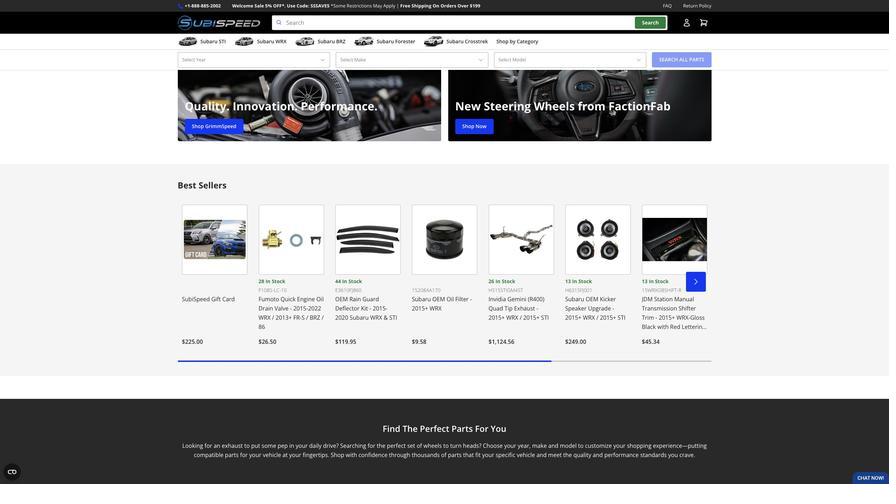 Task type: vqa. For each thing, say whether or not it's contained in the screenshot.


Task type: locate. For each thing, give the bounding box(es) containing it.
jdm
[[642, 295, 653, 303]]

0 horizontal spatial and
[[537, 451, 547, 459]]

year,
[[518, 442, 531, 450]]

13 in stock 15wrxgbshift-r jdm station manual transmission shifter trim - 2015+ wrx-gloss black with red lettering - 2015+ wrx
[[642, 278, 706, 340]]

1 horizontal spatial oem
[[432, 295, 445, 303]]

/ inside 13 in stock h631sfj001 subaru oem kicker speaker upgrade - 2015+ wrx / 2015+ sti
[[597, 314, 599, 321]]

1 oil from the left
[[316, 295, 324, 303]]

2 in from the left
[[342, 278, 347, 285]]

sti
[[219, 38, 226, 45], [389, 314, 397, 321], [541, 314, 549, 321], [618, 314, 626, 321]]

oem rain guard deflector kit - 2015-2020 subaru wrx & sti image
[[335, 205, 401, 275]]

fit
[[475, 451, 481, 459]]

subispeed gift card image
[[182, 205, 247, 275]]

- right kit
[[370, 304, 371, 312]]

and down make
[[537, 451, 547, 459]]

vehicle down year,
[[517, 451, 535, 459]]

5 in from the left
[[649, 278, 654, 285]]

to
[[244, 442, 250, 450], [443, 442, 449, 450], [578, 442, 584, 450]]

select year image
[[320, 57, 326, 63]]

- inside 15208aa170 subaru oem oil filter - 2015+ wrx
[[470, 295, 472, 303]]

2 horizontal spatial and
[[593, 451, 603, 459]]

1 horizontal spatial for
[[240, 451, 248, 459]]

search input field
[[272, 15, 668, 30]]

0 horizontal spatial brz
[[310, 314, 320, 321]]

lc-
[[274, 287, 281, 294]]

2 oem from the left
[[432, 295, 445, 303]]

- right valve
[[290, 304, 292, 312]]

wrx left &
[[370, 314, 382, 321]]

find the perfect parts for you
[[383, 423, 506, 434]]

0 horizontal spatial vehicle
[[263, 451, 281, 459]]

in right 28
[[266, 278, 271, 285]]

5 stock from the left
[[655, 278, 669, 285]]

sssave5
[[311, 2, 330, 9]]

13 up 15wrxgbshift-
[[642, 278, 648, 285]]

shopping
[[627, 442, 652, 450]]

oil left filter
[[447, 295, 454, 303]]

0 horizontal spatial 13
[[565, 278, 571, 285]]

wrx down drain
[[259, 314, 271, 321]]

stock inside the 44 in stock e3610fj860 oem rain guard deflector kit - 2015- 2020 subaru wrx & sti
[[348, 278, 362, 285]]

filter
[[455, 295, 469, 303]]

your right in
[[296, 442, 308, 450]]

subaru forester button
[[354, 35, 415, 49]]

/ left 2020
[[322, 314, 324, 321]]

shop by category button
[[497, 35, 538, 49]]

stock inside 13 in stock 15wrxgbshift-r jdm station manual transmission shifter trim - 2015+ wrx-gloss black with red lettering - 2015+ wrx
[[655, 278, 669, 285]]

shop inside dropdown button
[[497, 38, 509, 45]]

oil inside 28 in stock f108s-lc-10 fumoto quick engine oil drain valve - 2015-2022 wrx / 2013+ fr-s / brz / 86
[[316, 295, 324, 303]]

1 vertical spatial with
[[346, 451, 357, 459]]

your
[[296, 442, 308, 450], [504, 442, 516, 450], [614, 442, 626, 450], [249, 451, 261, 459], [289, 451, 301, 459], [482, 451, 494, 459]]

in right 26
[[496, 278, 501, 285]]

10
[[281, 287, 287, 294]]

for left "an"
[[205, 442, 212, 450]]

in inside the '26 in stock hs15stigm4st invidia gemini (r400) quad tip exhaust - 2015+ wrx / 2015+ sti'
[[496, 278, 501, 285]]

2015- up s
[[293, 304, 308, 312]]

from
[[578, 98, 606, 114]]

&
[[384, 314, 388, 321]]

1 13 from the left
[[565, 278, 571, 285]]

3 to from the left
[[578, 442, 584, 450]]

drive?
[[323, 442, 339, 450]]

0 vertical spatial of
[[417, 442, 422, 450]]

subaru sti
[[200, 38, 226, 45]]

the up confidence
[[377, 442, 386, 450]]

in inside 28 in stock f108s-lc-10 fumoto quick engine oil drain valve - 2015-2022 wrx / 2013+ fr-s / brz / 86
[[266, 278, 271, 285]]

shop left by
[[497, 38, 509, 45]]

in inside 13 in stock 15wrxgbshift-r jdm station manual transmission shifter trim - 2015+ wrx-gloss black with red lettering - 2015+ wrx
[[649, 278, 654, 285]]

wrx inside 13 in stock 15wrxgbshift-r jdm station manual transmission shifter trim - 2015+ wrx-gloss black with red lettering - 2015+ wrx
[[663, 332, 675, 340]]

shop left now
[[462, 123, 474, 130]]

44 in stock e3610fj860 oem rain guard deflector kit - 2015- 2020 subaru wrx & sti
[[335, 278, 397, 321]]

to up quality
[[578, 442, 584, 450]]

shop grimmspeed link
[[185, 119, 244, 134]]

the down model
[[563, 451, 572, 459]]

parts down "exhaust"
[[225, 451, 239, 459]]

your down in
[[289, 451, 301, 459]]

subaru inside the 44 in stock e3610fj860 oem rain guard deflector kit - 2015- 2020 subaru wrx & sti
[[350, 314, 369, 321]]

Select Year button
[[178, 52, 330, 68]]

2015+ down the black
[[645, 332, 662, 340]]

faq
[[663, 2, 672, 9]]

with left red
[[657, 323, 669, 331]]

stock inside 28 in stock f108s-lc-10 fumoto quick engine oil drain valve - 2015-2022 wrx / 2013+ fr-s / brz / 86
[[272, 278, 285, 285]]

4 / from the left
[[520, 314, 522, 321]]

3 oem from the left
[[586, 295, 599, 303]]

kicker
[[600, 295, 616, 303]]

brz left a subaru forester thumbnail image
[[336, 38, 346, 45]]

oem up upgrade
[[586, 295, 599, 303]]

0 horizontal spatial to
[[244, 442, 250, 450]]

2015+ down exhaust
[[523, 314, 540, 321]]

sti right &
[[389, 314, 397, 321]]

a subaru wrx thumbnail image image
[[234, 36, 254, 47]]

wrx inside 15208aa170 subaru oem oil filter - 2015+ wrx
[[430, 304, 442, 312]]

a subaru forester thumbnail image image
[[354, 36, 374, 47]]

/ right s
[[306, 314, 308, 321]]

1 horizontal spatial oil
[[447, 295, 454, 303]]

/ left 2013+
[[272, 314, 274, 321]]

pep
[[278, 442, 288, 450]]

in up "h631sfj001"
[[572, 278, 577, 285]]

wrx
[[276, 38, 287, 45], [430, 304, 442, 312], [259, 314, 271, 321], [370, 314, 382, 321], [506, 314, 518, 321], [583, 314, 595, 321], [663, 332, 675, 340]]

|
[[397, 2, 399, 9]]

brz down 2022
[[310, 314, 320, 321]]

of right set
[[417, 442, 422, 450]]

0 horizontal spatial 2015-
[[293, 304, 308, 312]]

parts
[[452, 423, 473, 434]]

2 horizontal spatial oem
[[586, 295, 599, 303]]

select model image
[[636, 57, 642, 63]]

in for 10
[[266, 278, 271, 285]]

shop inside looking for an exhaust to put some pep in your daily drive? searching for the perfect set of wheels to turn heads? choose your year, make and model to customize your shopping experience—putting compatible parts for your vehicle at your fingertips. shop with confidence through thousands of parts that fit your specific vehicle and meet the quality and performance standards you crave.
[[331, 451, 344, 459]]

15208aa170 subaru oem oil filter - 2015+ wrx
[[412, 287, 472, 312]]

1 horizontal spatial the
[[563, 451, 572, 459]]

28 in stock f108s-lc-10 fumoto quick engine oil drain valve - 2015-2022 wrx / 2013+ fr-s / brz / 86
[[259, 278, 324, 331]]

to left turn
[[443, 442, 449, 450]]

1 horizontal spatial 13
[[642, 278, 648, 285]]

3 stock from the left
[[502, 278, 515, 285]]

stock up 15wrxgbshift-
[[655, 278, 669, 285]]

shop down 'quality.'
[[192, 123, 204, 130]]

customize
[[585, 442, 612, 450]]

quality
[[574, 451, 591, 459]]

in inside the 44 in stock e3610fj860 oem rain guard deflector kit - 2015- 2020 subaru wrx & sti
[[342, 278, 347, 285]]

grimmspeed
[[205, 123, 236, 130]]

subaru left the crosstrek
[[447, 38, 464, 45]]

in for rain
[[342, 278, 347, 285]]

/ down upgrade
[[597, 314, 599, 321]]

1 stock from the left
[[272, 278, 285, 285]]

- inside 13 in stock h631sfj001 subaru oem kicker speaker upgrade - 2015+ wrx / 2015+ sti
[[613, 304, 614, 312]]

- right filter
[[470, 295, 472, 303]]

for down "exhaust"
[[240, 451, 248, 459]]

wrx down upgrade
[[583, 314, 595, 321]]

2015+ down 15208aa170
[[412, 304, 428, 312]]

2 horizontal spatial to
[[578, 442, 584, 450]]

- right trim
[[656, 314, 657, 321]]

/ down exhaust
[[520, 314, 522, 321]]

for up confidence
[[368, 442, 375, 450]]

shop now link
[[455, 119, 494, 134]]

subaru left forester
[[377, 38, 394, 45]]

2 to from the left
[[443, 442, 449, 450]]

your up performance
[[614, 442, 626, 450]]

subaru wrx
[[257, 38, 287, 45]]

subispeed logo image
[[178, 15, 260, 30]]

2 parts from the left
[[448, 451, 462, 459]]

2015- inside the 44 in stock e3610fj860 oem rain guard deflector kit - 2015- 2020 subaru wrx & sti
[[373, 304, 388, 312]]

compatible
[[194, 451, 224, 459]]

free
[[400, 2, 410, 9]]

oem down 15208aa170
[[432, 295, 445, 303]]

and up meet
[[548, 442, 559, 450]]

searching
[[340, 442, 366, 450]]

sellers
[[199, 179, 227, 191]]

1 to from the left
[[244, 442, 250, 450]]

1 horizontal spatial brz
[[336, 38, 346, 45]]

1 vertical spatial of
[[441, 451, 447, 459]]

stock inside the '26 in stock hs15stigm4st invidia gemini (r400) quad tip exhaust - 2015+ wrx / 2015+ sti'
[[502, 278, 515, 285]]

new
[[455, 98, 481, 114]]

restrictions
[[347, 2, 372, 9]]

1 horizontal spatial of
[[441, 451, 447, 459]]

select make image
[[478, 57, 484, 63]]

sti down subispeed logo
[[219, 38, 226, 45]]

/
[[272, 314, 274, 321], [306, 314, 308, 321], [322, 314, 324, 321], [520, 314, 522, 321], [597, 314, 599, 321]]

crosstrek
[[465, 38, 488, 45]]

0 horizontal spatial with
[[346, 451, 357, 459]]

- down the black
[[642, 332, 644, 340]]

stock up "h631sfj001"
[[579, 278, 592, 285]]

stock up lc-
[[272, 278, 285, 285]]

13 up "h631sfj001"
[[565, 278, 571, 285]]

model
[[560, 442, 577, 450]]

2015- up &
[[373, 304, 388, 312]]

parts down turn
[[448, 451, 462, 459]]

888-
[[192, 2, 201, 9]]

over
[[458, 2, 469, 9]]

to left put
[[244, 442, 250, 450]]

sti left trim
[[618, 314, 626, 321]]

with down searching
[[346, 451, 357, 459]]

s
[[302, 314, 305, 321]]

2 horizontal spatial for
[[368, 442, 375, 450]]

fumoto
[[259, 295, 279, 303]]

exhaust
[[514, 304, 535, 312]]

sti down (r400)
[[541, 314, 549, 321]]

subaru sti button
[[178, 35, 226, 49]]

of down wheels
[[441, 451, 447, 459]]

4 in from the left
[[572, 278, 577, 285]]

parts
[[225, 451, 239, 459], [448, 451, 462, 459]]

in right 44
[[342, 278, 347, 285]]

for
[[475, 423, 489, 434]]

in up 15wrxgbshift-
[[649, 278, 654, 285]]

$119.95
[[335, 338, 356, 346]]

0 vertical spatial the
[[377, 442, 386, 450]]

wrx down 15208aa170
[[430, 304, 442, 312]]

in inside 13 in stock h631sfj001 subaru oem kicker speaker upgrade - 2015+ wrx / 2015+ sti
[[572, 278, 577, 285]]

shipping
[[412, 2, 432, 9]]

shop for shop now
[[462, 123, 474, 130]]

13 inside 13 in stock 15wrxgbshift-r jdm station manual transmission shifter trim - 2015+ wrx-gloss black with red lettering - 2015+ wrx
[[642, 278, 648, 285]]

0 vertical spatial brz
[[336, 38, 346, 45]]

2015+ down quad
[[489, 314, 505, 321]]

subaru down 15208aa170
[[412, 295, 431, 303]]

0 vertical spatial with
[[657, 323, 669, 331]]

your up specific
[[504, 442, 516, 450]]

1 horizontal spatial to
[[443, 442, 449, 450]]

and down customize
[[593, 451, 603, 459]]

daily
[[309, 442, 322, 450]]

13 inside 13 in stock h631sfj001 subaru oem kicker speaker upgrade - 2015+ wrx / 2015+ sti
[[565, 278, 571, 285]]

+1-
[[185, 2, 192, 9]]

now
[[476, 123, 487, 130]]

- down kicker on the bottom
[[613, 304, 614, 312]]

subaru crosstrek button
[[424, 35, 488, 49]]

$199
[[470, 2, 480, 9]]

oil up 2022
[[316, 295, 324, 303]]

wrx inside the 44 in stock e3610fj860 oem rain guard deflector kit - 2015- 2020 subaru wrx & sti
[[370, 314, 382, 321]]

stock inside 13 in stock h631sfj001 subaru oem kicker speaker upgrade - 2015+ wrx / 2015+ sti
[[579, 278, 592, 285]]

stock up hs15stigm4st
[[502, 278, 515, 285]]

- down (r400)
[[537, 304, 538, 312]]

$1,124.56
[[489, 338, 514, 346]]

quality.
[[185, 98, 230, 114]]

1 horizontal spatial parts
[[448, 451, 462, 459]]

1 vehicle from the left
[[263, 451, 281, 459]]

performance
[[604, 451, 639, 459]]

card
[[222, 295, 235, 303]]

4 stock from the left
[[579, 278, 592, 285]]

1 horizontal spatial vehicle
[[517, 451, 535, 459]]

stock up e3610fj860
[[348, 278, 362, 285]]

2015+ down speaker
[[565, 314, 582, 321]]

1 horizontal spatial 2015-
[[373, 304, 388, 312]]

1 2015- from the left
[[293, 304, 308, 312]]

shop down drive?
[[331, 451, 344, 459]]

0 horizontal spatial parts
[[225, 451, 239, 459]]

0 horizontal spatial oil
[[316, 295, 324, 303]]

make
[[532, 442, 547, 450]]

Select Make button
[[336, 52, 488, 68]]

2 13 from the left
[[642, 278, 648, 285]]

1 horizontal spatial with
[[657, 323, 669, 331]]

3 in from the left
[[496, 278, 501, 285]]

2 2015- from the left
[[373, 304, 388, 312]]

shop
[[497, 38, 509, 45], [192, 123, 204, 130], [462, 123, 474, 130], [331, 451, 344, 459]]

vehicle down some
[[263, 451, 281, 459]]

wrx inside 28 in stock f108s-lc-10 fumoto quick engine oil drain valve - 2015-2022 wrx / 2013+ fr-s / brz / 86
[[259, 314, 271, 321]]

at
[[283, 451, 288, 459]]

wrx down tip
[[506, 314, 518, 321]]

2 stock from the left
[[348, 278, 362, 285]]

shop grimmspeed
[[192, 123, 236, 130]]

- inside the '26 in stock hs15stigm4st invidia gemini (r400) quad tip exhaust - 2015+ wrx / 2015+ sti'
[[537, 304, 538, 312]]

subaru brz
[[318, 38, 346, 45]]

sti inside dropdown button
[[219, 38, 226, 45]]

1 parts from the left
[[225, 451, 239, 459]]

deflector
[[335, 304, 360, 312]]

2015-
[[293, 304, 308, 312], [373, 304, 388, 312]]

set
[[407, 442, 415, 450]]

invidia
[[489, 295, 506, 303]]

subaru oem kicker speaker upgrade - 2015+ wrx / 2015+ sti image
[[565, 205, 631, 275]]

1 vertical spatial brz
[[310, 314, 320, 321]]

subispeed
[[182, 295, 210, 303]]

stock for oem
[[579, 278, 592, 285]]

return policy
[[683, 2, 712, 9]]

oil inside 15208aa170 subaru oem oil filter - 2015+ wrx
[[447, 295, 454, 303]]

in for gemini
[[496, 278, 501, 285]]

2 oil from the left
[[447, 295, 454, 303]]

brz inside 28 in stock f108s-lc-10 fumoto quick engine oil drain valve - 2015-2022 wrx / 2013+ fr-s / brz / 86
[[310, 314, 320, 321]]

/ inside the '26 in stock hs15stigm4st invidia gemini (r400) quad tip exhaust - 2015+ wrx / 2015+ sti'
[[520, 314, 522, 321]]

1 oem from the left
[[335, 295, 348, 303]]

wrx left a subaru brz thumbnail image
[[276, 38, 287, 45]]

subaru up speaker
[[565, 295, 584, 303]]

0 horizontal spatial oem
[[335, 295, 348, 303]]

your right fit
[[482, 451, 494, 459]]

5 / from the left
[[597, 314, 599, 321]]

subaru down kit
[[350, 314, 369, 321]]

1 in from the left
[[266, 278, 271, 285]]

stock for jdm
[[655, 278, 669, 285]]

wrx down red
[[663, 332, 675, 340]]

oem up deflector
[[335, 295, 348, 303]]



Task type: describe. For each thing, give the bounding box(es) containing it.
1 / from the left
[[272, 314, 274, 321]]

that
[[463, 451, 474, 459]]

upgrade
[[588, 304, 611, 312]]

by
[[510, 38, 516, 45]]

sti inside the 44 in stock e3610fj860 oem rain guard deflector kit - 2015- 2020 subaru wrx & sti
[[389, 314, 397, 321]]

you
[[491, 423, 506, 434]]

wrx inside 13 in stock h631sfj001 subaru oem kicker speaker upgrade - 2015+ wrx / 2015+ sti
[[583, 314, 595, 321]]

2013+
[[276, 314, 292, 321]]

code:
[[297, 2, 309, 9]]

perfect
[[387, 442, 406, 450]]

open widget image
[[4, 464, 21, 481]]

2015- inside 28 in stock f108s-lc-10 fumoto quick engine oil drain valve - 2015-2022 wrx / 2013+ fr-s / brz / 86
[[293, 304, 308, 312]]

valve
[[275, 304, 289, 312]]

Select Model button
[[494, 52, 647, 68]]

shop by category
[[497, 38, 538, 45]]

factionfab
[[609, 98, 671, 114]]

- inside the 44 in stock e3610fj860 oem rain guard deflector kit - 2015- 2020 subaru wrx & sti
[[370, 304, 371, 312]]

welcome
[[232, 2, 253, 9]]

2 / from the left
[[306, 314, 308, 321]]

sti inside 13 in stock h631sfj001 subaru oem kicker speaker upgrade - 2015+ wrx / 2015+ sti
[[618, 314, 626, 321]]

quality. innovation. performance.
[[185, 98, 378, 114]]

lettering
[[682, 323, 706, 331]]

with inside looking for an exhaust to put some pep in your daily drive? searching for the perfect set of wheels to turn heads? choose your year, make and model to customize your shopping experience—putting compatible parts for your vehicle at your fingertips. shop with confidence through thousands of parts that fit your specific vehicle and meet the quality and performance standards you crave.
[[346, 451, 357, 459]]

in
[[289, 442, 294, 450]]

3 / from the left
[[322, 314, 324, 321]]

wheels
[[534, 98, 575, 114]]

0 horizontal spatial the
[[377, 442, 386, 450]]

perfect
[[420, 423, 449, 434]]

sti inside the '26 in stock hs15stigm4st invidia gemini (r400) quad tip exhaust - 2015+ wrx / 2015+ sti'
[[541, 314, 549, 321]]

shop for shop by category
[[497, 38, 509, 45]]

a subaru crosstrek thumbnail image image
[[424, 36, 444, 47]]

subaru down subispeed logo
[[200, 38, 218, 45]]

stock for gemini
[[502, 278, 515, 285]]

$9.58
[[412, 338, 427, 346]]

+1-888-885-2002 link
[[185, 2, 221, 10]]

shop for shop grimmspeed
[[192, 123, 204, 130]]

13 for subaru oem kicker speaker upgrade - 2015+ wrx / 2015+ sti
[[565, 278, 571, 285]]

trim
[[642, 314, 654, 321]]

invidia gemini (r400) quad tip exhaust - 2015+ wrx / 2015+ sti image
[[489, 205, 554, 275]]

f108s-
[[259, 287, 274, 294]]

subaru crosstrek
[[447, 38, 488, 45]]

subaru forester
[[377, 38, 415, 45]]

shop now
[[462, 123, 487, 130]]

stock for rain
[[348, 278, 362, 285]]

standards
[[640, 451, 667, 459]]

tip
[[505, 304, 513, 312]]

2020
[[335, 314, 348, 321]]

search button
[[635, 17, 666, 29]]

guard
[[363, 295, 379, 303]]

2015+ inside 15208aa170 subaru oem oil filter - 2015+ wrx
[[412, 304, 428, 312]]

off*.
[[273, 2, 286, 9]]

stock for 10
[[272, 278, 285, 285]]

looking for an exhaust to put some pep in your daily drive? searching for the perfect set of wheels to turn heads? choose your year, make and model to customize your shopping experience—putting compatible parts for your vehicle at your fingertips. shop with confidence through thousands of parts that fit your specific vehicle and meet the quality and performance standards you crave.
[[182, 442, 707, 459]]

2015+ down transmission
[[659, 314, 675, 321]]

shifter
[[679, 304, 696, 312]]

2 vehicle from the left
[[517, 451, 535, 459]]

h631sfj001
[[565, 287, 592, 294]]

red
[[670, 323, 680, 331]]

2002
[[210, 2, 221, 9]]

performance.
[[301, 98, 378, 114]]

- inside 28 in stock f108s-lc-10 fumoto quick engine oil drain valve - 2015-2022 wrx / 2013+ fr-s / brz / 86
[[290, 304, 292, 312]]

subaru oem oil filter - 2015+ wrx image
[[412, 205, 477, 275]]

0 horizontal spatial of
[[417, 442, 422, 450]]

some
[[262, 442, 276, 450]]

44
[[335, 278, 341, 285]]

quad
[[489, 304, 503, 312]]

you
[[668, 451, 678, 459]]

subaru inside 13 in stock h631sfj001 subaru oem kicker speaker upgrade - 2015+ wrx / 2015+ sti
[[565, 295, 584, 303]]

in for oem
[[572, 278, 577, 285]]

looking
[[182, 442, 203, 450]]

with inside 13 in stock 15wrxgbshift-r jdm station manual transmission shifter trim - 2015+ wrx-gloss black with red lettering - 2015+ wrx
[[657, 323, 669, 331]]

2022
[[308, 304, 321, 312]]

a subaru brz thumbnail image image
[[295, 36, 315, 47]]

subaru up the select year image
[[318, 38, 335, 45]]

faq link
[[663, 2, 672, 10]]

on
[[433, 2, 439, 9]]

subispeed gift card
[[182, 295, 235, 303]]

through
[[389, 451, 410, 459]]

your down put
[[249, 451, 261, 459]]

crave.
[[680, 451, 695, 459]]

subaru right a subaru wrx thumbnail image
[[257, 38, 274, 45]]

may
[[373, 2, 382, 9]]

choose
[[483, 442, 503, 450]]

policy
[[699, 2, 712, 9]]

manual
[[674, 295, 694, 303]]

fumoto quick engine oil drain valve - 2015-2022 wrx / 2013+ fr-s / brz / 86 image
[[259, 205, 324, 275]]

find
[[383, 423, 400, 434]]

1 vertical spatial the
[[563, 451, 572, 459]]

jdm station manual transmission shifter trim - 2015+ wrx-gloss black with red lettering - 2015+ wrx image
[[642, 205, 707, 275]]

button image
[[682, 19, 691, 27]]

an
[[214, 442, 220, 450]]

in for jdm
[[649, 278, 654, 285]]

orders
[[441, 2, 456, 9]]

wrx inside the '26 in stock hs15stigm4st invidia gemini (r400) quad tip exhaust - 2015+ wrx / 2015+ sti'
[[506, 314, 518, 321]]

13 for jdm station manual transmission shifter trim - 2015+ wrx-gloss black with red lettering - 2015+ wrx
[[642, 278, 648, 285]]

oem inside 15208aa170 subaru oem oil filter - 2015+ wrx
[[432, 295, 445, 303]]

brz inside dropdown button
[[336, 38, 346, 45]]

engine
[[297, 295, 315, 303]]

13 in stock h631sfj001 subaru oem kicker speaker upgrade - 2015+ wrx / 2015+ sti
[[565, 278, 626, 321]]

oem inside 13 in stock h631sfj001 subaru oem kicker speaker upgrade - 2015+ wrx / 2015+ sti
[[586, 295, 599, 303]]

gemini
[[508, 295, 526, 303]]

a subaru sti thumbnail image image
[[178, 36, 198, 47]]

15208aa170
[[412, 287, 441, 294]]

return
[[683, 2, 698, 9]]

best sellers
[[178, 179, 227, 191]]

kit
[[361, 304, 368, 312]]

subaru brz button
[[295, 35, 346, 49]]

wrx-
[[677, 314, 691, 321]]

fr-
[[293, 314, 302, 321]]

+1-888-885-2002
[[185, 2, 221, 9]]

2015+ down upgrade
[[600, 314, 616, 321]]

thousands
[[412, 451, 440, 459]]

1 horizontal spatial and
[[548, 442, 559, 450]]

speaker
[[565, 304, 587, 312]]

subaru inside 15208aa170 subaru oem oil filter - 2015+ wrx
[[412, 295, 431, 303]]

category
[[517, 38, 538, 45]]

steering
[[484, 98, 531, 114]]

26
[[489, 278, 494, 285]]

0 horizontal spatial for
[[205, 442, 212, 450]]

specific
[[496, 451, 515, 459]]

86
[[259, 323, 265, 331]]

fingertips.
[[303, 451, 329, 459]]

oem inside the 44 in stock e3610fj860 oem rain guard deflector kit - 2015- 2020 subaru wrx & sti
[[335, 295, 348, 303]]

use
[[287, 2, 295, 9]]

e3610fj860
[[335, 287, 362, 294]]

wrx inside dropdown button
[[276, 38, 287, 45]]

new steering wheels from factionfab
[[455, 98, 671, 114]]

$45.34
[[642, 338, 660, 346]]



